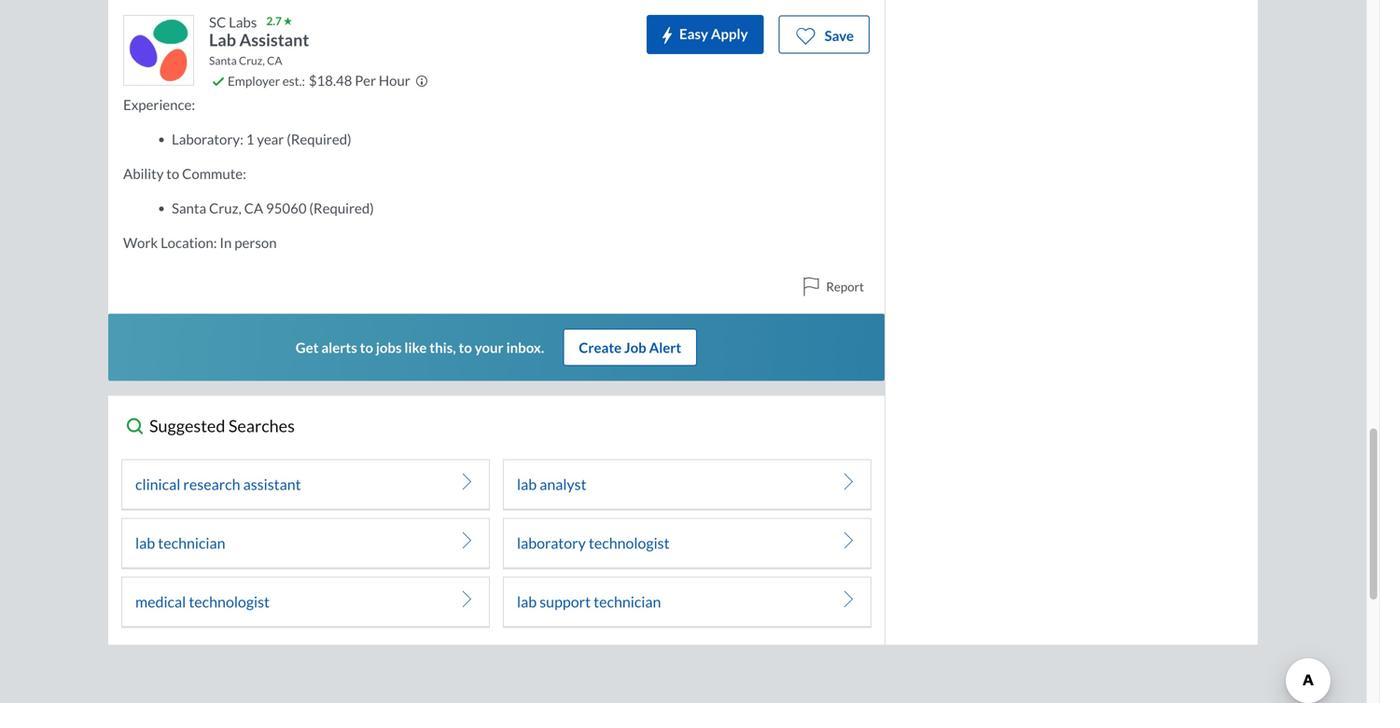 Task type: locate. For each thing, give the bounding box(es) containing it.
2 vertical spatial (required)
[[309, 200, 374, 217]]

ca left 95060
[[244, 200, 263, 217]]

(required)
[[329, 62, 394, 78], [287, 131, 352, 147], [309, 200, 374, 217]]

ca down assistant
[[267, 54, 282, 67]]

laboratory:
[[172, 131, 244, 147]]

education:
[[123, 27, 189, 44]]

to
[[166, 165, 179, 182], [360, 339, 373, 356], [459, 339, 472, 356]]

lab inside 'lab support technician' link
[[517, 593, 537, 611]]

2.7
[[266, 14, 282, 28]]

0 vertical spatial ca
[[267, 54, 282, 67]]

easy apply
[[680, 25, 748, 42]]

lab down clinical
[[135, 534, 155, 553]]

1 vertical spatial technologist
[[189, 593, 270, 611]]

1 vertical spatial lab
[[135, 534, 155, 553]]

or
[[246, 62, 259, 78]]

report button
[[795, 275, 870, 300]]

(required) right 95060
[[309, 200, 374, 217]]

to left jobs
[[360, 339, 373, 356]]

1 horizontal spatial ca
[[267, 54, 282, 67]]

$18.48
[[309, 72, 352, 89]]

lab technician link
[[122, 519, 489, 569]]

hour
[[379, 72, 411, 89]]

save button
[[779, 16, 870, 54]]

lab support technician
[[517, 593, 661, 611]]

suggested searches
[[149, 416, 295, 436]]

sc labs logo image
[[126, 18, 191, 83]]

lab
[[209, 29, 236, 50]]

create job alert
[[579, 339, 682, 356]]

0 vertical spatial (required)
[[329, 62, 394, 78]]

technologist right "medical"
[[189, 593, 270, 611]]

0 vertical spatial cruz,
[[239, 54, 265, 67]]

get
[[296, 339, 319, 356]]

commute:
[[182, 165, 246, 182]]

save
[[825, 27, 854, 44]]

lab inside lab analyst link
[[517, 476, 537, 494]]

medical
[[135, 593, 186, 611]]

bolt image
[[663, 27, 672, 44]]

apply
[[711, 25, 748, 42]]

suggested
[[149, 416, 225, 436]]

to right the ability
[[166, 165, 179, 182]]

lab analyst link
[[504, 461, 871, 510]]

est.
[[283, 73, 302, 89]]

lab left 'support'
[[517, 593, 537, 611]]

technologist up lab support technician
[[589, 534, 670, 553]]

jobs
[[376, 339, 402, 356]]

lab support technician link
[[504, 578, 871, 628]]

technician right 'support'
[[594, 593, 661, 611]]

0 horizontal spatial technologist
[[189, 593, 270, 611]]

technician up medical technologist
[[158, 534, 225, 553]]

like
[[405, 339, 427, 356]]

santa cruz, ca 95060 (required)
[[172, 200, 374, 217]]

get alerts to jobs like this, to your inbox.
[[296, 339, 545, 356]]

cruz, up 'in'
[[209, 200, 242, 217]]

labs
[[229, 14, 257, 30]]

work
[[123, 234, 158, 251]]

0 vertical spatial santa
[[209, 54, 237, 67]]

(required) right year
[[287, 131, 352, 147]]

person
[[235, 234, 277, 251]]

ca
[[267, 54, 282, 67], [244, 200, 263, 217]]

★
[[284, 16, 292, 26]]

ability
[[123, 165, 164, 182]]

sc labs 2.7 ★ lab assistant santa cruz, ca
[[209, 14, 309, 67]]

to right this,
[[459, 339, 472, 356]]

cruz, inside the sc labs 2.7 ★ lab assistant santa cruz, ca
[[239, 54, 265, 67]]

sc
[[209, 14, 226, 30]]

technologist for laboratory technologist
[[589, 534, 670, 553]]

0 vertical spatial technologist
[[589, 534, 670, 553]]

santa down lab
[[209, 54, 237, 67]]

0 vertical spatial lab
[[517, 476, 537, 494]]

santa
[[209, 54, 237, 67], [172, 200, 206, 217]]

analyst
[[540, 476, 587, 494]]

1 horizontal spatial santa
[[209, 54, 237, 67]]

lab left analyst
[[517, 476, 537, 494]]

lab
[[517, 476, 537, 494], [135, 534, 155, 553], [517, 593, 537, 611]]

1 horizontal spatial technologist
[[589, 534, 670, 553]]

ca inside the sc labs 2.7 ★ lab assistant santa cruz, ca
[[267, 54, 282, 67]]

0 horizontal spatial technician
[[158, 534, 225, 553]]

lab inside lab technician link
[[135, 534, 155, 553]]

create job alert button
[[563, 329, 698, 366]]

employer
[[228, 73, 280, 89]]

2 vertical spatial lab
[[517, 593, 537, 611]]

1 horizontal spatial technician
[[594, 593, 661, 611]]

(required) for 95060
[[309, 200, 374, 217]]

cruz,
[[239, 54, 265, 67], [209, 200, 242, 217]]

technologist
[[589, 534, 670, 553], [189, 593, 270, 611]]

in
[[220, 234, 232, 251]]

(required) for equivalent
[[329, 62, 394, 78]]

0 horizontal spatial ca
[[244, 200, 263, 217]]

lab for lab technician
[[135, 534, 155, 553]]

0 horizontal spatial to
[[166, 165, 179, 182]]

1 vertical spatial santa
[[172, 200, 206, 217]]

santa up location:
[[172, 200, 206, 217]]

cruz, up employer at the left top of the page
[[239, 54, 265, 67]]

easy
[[680, 25, 709, 42]]

technician
[[158, 534, 225, 553], [594, 593, 661, 611]]

(required) right :
[[329, 62, 394, 78]]

laboratory
[[517, 534, 586, 553]]

1 vertical spatial technician
[[594, 593, 661, 611]]

1 vertical spatial ca
[[244, 200, 263, 217]]

1
[[246, 131, 254, 147]]

lab analyst
[[517, 476, 587, 494]]



Task type: describe. For each thing, give the bounding box(es) containing it.
job
[[625, 339, 647, 356]]

$18.48 per hour
[[309, 72, 411, 89]]

assistant
[[243, 476, 301, 494]]

experience:
[[123, 96, 195, 113]]

alerts
[[321, 339, 357, 356]]

1 vertical spatial cruz,
[[209, 200, 242, 217]]

alert
[[649, 339, 682, 356]]

95060
[[266, 200, 307, 217]]

technologist for medical technologist
[[189, 593, 270, 611]]

2 horizontal spatial to
[[459, 339, 472, 356]]

searches
[[229, 416, 295, 436]]

per
[[355, 72, 376, 89]]

clinical research assistant
[[135, 476, 301, 494]]

school
[[204, 62, 243, 78]]

location:
[[161, 234, 217, 251]]

lab for lab analyst
[[517, 476, 537, 494]]

:
[[302, 73, 305, 89]]

clinical
[[135, 476, 180, 494]]

0 vertical spatial technician
[[158, 534, 225, 553]]

lab for lab support technician
[[517, 593, 537, 611]]

ability to commute:
[[123, 165, 246, 182]]

report
[[826, 280, 864, 294]]

assistant
[[239, 29, 309, 50]]

laboratory: 1 year (required)
[[172, 131, 352, 147]]

support
[[540, 593, 591, 611]]

year
[[257, 131, 284, 147]]

laboratory technologist link
[[504, 519, 871, 569]]

high
[[172, 62, 201, 78]]

this,
[[430, 339, 456, 356]]

your
[[475, 339, 504, 356]]

medical technologist link
[[122, 578, 489, 628]]

santa inside the sc labs 2.7 ★ lab assistant santa cruz, ca
[[209, 54, 237, 67]]

lab technician
[[135, 534, 225, 553]]

high school or equivalent (required)
[[172, 62, 394, 78]]

0 horizontal spatial santa
[[172, 200, 206, 217]]

laboratory technologist
[[517, 534, 670, 553]]

medical technologist
[[135, 593, 270, 611]]

work location: in person
[[123, 234, 277, 251]]

easy apply button
[[647, 15, 764, 54]]

1 vertical spatial (required)
[[287, 131, 352, 147]]

equivalent
[[262, 62, 327, 78]]

clinical research assistant link
[[122, 461, 489, 510]]

inbox.
[[507, 339, 545, 356]]

1 horizontal spatial to
[[360, 339, 373, 356]]

employer est. :
[[228, 73, 305, 89]]

research
[[183, 476, 240, 494]]

create
[[579, 339, 622, 356]]



Task type: vqa. For each thing, say whether or not it's contained in the screenshot.
Company rating popup button
no



